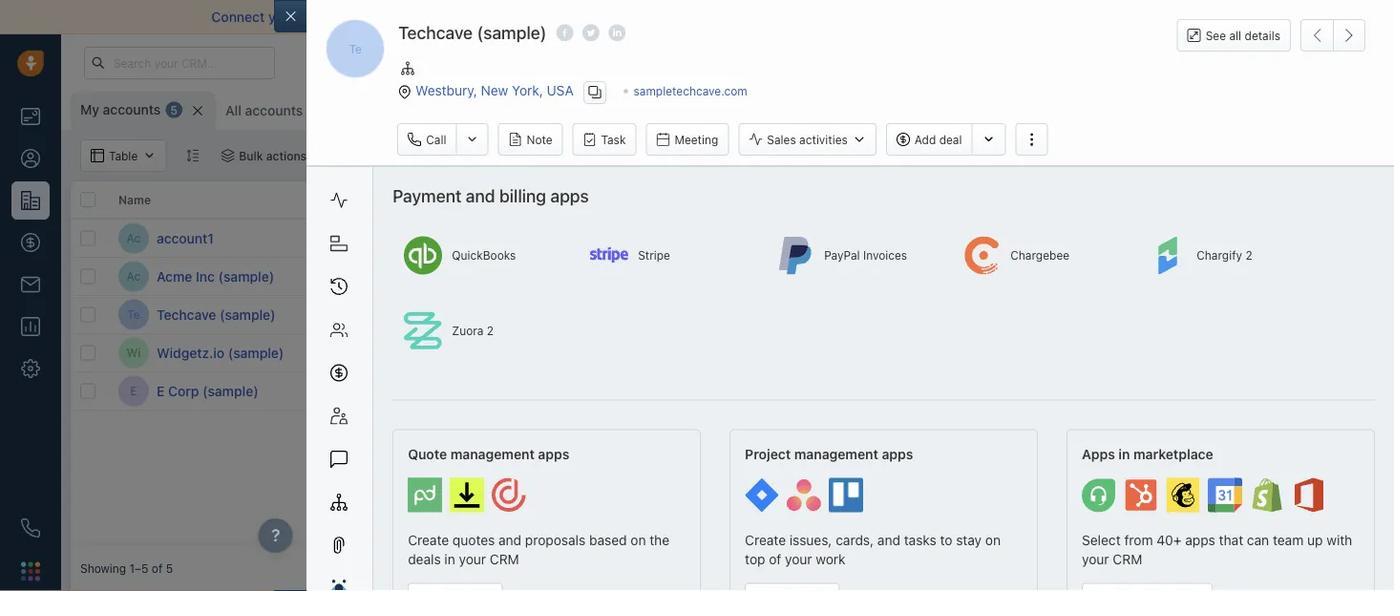 Task type: describe. For each thing, give the bounding box(es) containing it.
with
[[1327, 532, 1353, 548]]

tasks
[[905, 532, 937, 548]]

my for my accounts 5
[[80, 102, 99, 118]]

2-
[[580, 9, 594, 25]]

task for l icon
[[975, 270, 998, 283]]

widgetz.io (sample) link
[[157, 343, 284, 363]]

management for quote
[[451, 446, 535, 462]]

5 inside 'my accounts 5'
[[170, 103, 178, 116]]

(sample) right inc
[[218, 268, 274, 284]]

close image
[[1366, 12, 1376, 22]]

acme inc (sample) link
[[157, 267, 274, 286]]

s image
[[368, 300, 398, 330]]

website
[[510, 193, 556, 206]]

deliverability
[[423, 9, 504, 25]]

freshworks switcher image
[[21, 562, 40, 581]]

project management apps
[[745, 446, 914, 462]]

actions
[[266, 149, 307, 162]]

wi
[[127, 346, 141, 360]]

container_wx8msf4aqz5i3rn1 image inside bulk actions button
[[221, 149, 234, 162]]

select from 40+ apps that can team up with your crm
[[1083, 532, 1353, 567]]

my territory accounts
[[322, 103, 458, 118]]

add deal
[[915, 133, 963, 146]]

management for project
[[795, 446, 879, 462]]

task for 2nd the j icon
[[975, 385, 998, 398]]

chargify 2
[[1197, 249, 1253, 262]]

see all details
[[1206, 29, 1281, 42]]

to inside create issues, cards, and tasks to stay on top of your work
[[941, 532, 953, 548]]

te button
[[326, 19, 385, 78]]

2 for zuora 2
[[487, 324, 494, 338]]

3
[[497, 104, 504, 118]]

create quotes and proposals based on the deals in your crm
[[408, 532, 670, 567]]

1 + add task from the top
[[940, 232, 998, 245]]

issues,
[[790, 532, 833, 548]]

accounts for all
[[245, 103, 303, 118]]

press space to select this row. row containing 19266343001
[[357, 258, 1395, 296]]

press space to select this row. row containing account1
[[71, 220, 357, 258]]

phone image
[[21, 519, 40, 538]]

ac for acme inc (sample)
[[127, 270, 141, 283]]

have
[[1049, 9, 1079, 25]]

stripe
[[638, 249, 671, 262]]

corp
[[168, 383, 199, 399]]

+ add task for l icon
[[940, 270, 998, 283]]

usa
[[547, 83, 574, 98]]

crm for from
[[1113, 551, 1143, 567]]

dialog containing techcave (sample)
[[274, 0, 1395, 591]]

press space to select this row. row containing $ 0
[[357, 373, 1395, 411]]

my accounts 5
[[80, 102, 178, 118]]

based
[[590, 532, 627, 548]]

account1
[[157, 230, 214, 246]]

and left enable
[[507, 9, 531, 25]]

applied
[[390, 149, 431, 162]]

new
[[481, 83, 509, 98]]

chargebee
[[1011, 249, 1070, 262]]

improve
[[369, 9, 420, 25]]

1 filter applied
[[353, 149, 431, 162]]

techcave inside "link"
[[157, 307, 216, 322]]

showing 1–5 of 5
[[80, 562, 173, 575]]

deal
[[940, 133, 963, 146]]

techcave (sample) link
[[157, 305, 276, 324]]

sampletechcave.com
[[634, 85, 748, 98]]

from inside select from 40+ apps that can team up with your crm
[[1125, 532, 1154, 548]]

and inside create quotes and proposals based on the deals in your crm
[[499, 532, 522, 548]]

2 john from the top
[[820, 384, 846, 398]]

container_wx8msf4aqz5i3rn1 image
[[332, 149, 345, 162]]

my accounts link
[[80, 100, 161, 119]]

send email image
[[1206, 55, 1219, 71]]

westbury, new york, usa link
[[416, 83, 574, 98]]

start
[[1099, 9, 1129, 25]]

row group inside $ 0 grid
[[71, 220, 357, 411]]

don't
[[1013, 9, 1046, 25]]

scratch.
[[1165, 9, 1217, 25]]

deals
[[408, 551, 441, 567]]

apps in marketplace
[[1083, 446, 1214, 462]]

widgetz.io (sample)
[[157, 345, 284, 361]]

2 j image from the top
[[368, 376, 398, 407]]

l image
[[368, 261, 398, 292]]

work
[[816, 551, 846, 567]]

meeting
[[675, 133, 719, 146]]

Search your CRM... text field
[[84, 47, 275, 79]]

apps up tasks
[[882, 446, 914, 462]]

1 vertical spatial 5
[[166, 562, 173, 575]]

quote
[[408, 446, 447, 462]]

1 j image from the top
[[368, 338, 398, 368]]

press space to select this row. row containing e corp (sample)
[[71, 373, 357, 411]]

project
[[745, 446, 791, 462]]

filter
[[361, 149, 387, 162]]

zuora 2
[[452, 324, 494, 338]]

paypal
[[825, 249, 860, 262]]

quickbooks
[[452, 249, 516, 262]]

quote management apps
[[408, 446, 570, 462]]

press space to select this row. row containing --
[[357, 220, 1395, 258]]

apps up proposals
[[538, 446, 570, 462]]

te inside button
[[349, 42, 362, 55]]

1–5
[[129, 562, 149, 575]]

name
[[118, 193, 151, 206]]

2 - from the left
[[372, 232, 378, 245]]

bulk
[[239, 149, 263, 162]]

and left billing
[[466, 185, 495, 206]]

account1 link
[[157, 229, 214, 248]]

meeting button
[[646, 123, 729, 156]]

apps inside select from 40+ apps that can team up with your crm
[[1186, 532, 1216, 548]]

related
[[367, 193, 410, 206]]

westbury,
[[416, 83, 477, 98]]

⌘
[[567, 104, 577, 117]]

3 more... button
[[470, 97, 557, 124]]

call link
[[398, 123, 456, 156]]

apps right billing
[[551, 185, 589, 206]]

york,
[[512, 83, 543, 98]]

inc
[[196, 268, 215, 284]]

that
[[1220, 532, 1244, 548]]

connect your mailbox link
[[212, 9, 353, 25]]



Task type: locate. For each thing, give the bounding box(es) containing it.
40+
[[1157, 532, 1182, 548]]

task
[[602, 133, 626, 146]]

the
[[650, 532, 670, 548]]

1 horizontal spatial in
[[1119, 446, 1131, 462]]

management right quote
[[451, 446, 535, 462]]

connect your mailbox to improve deliverability and enable 2-way sync of email conversations.
[[212, 9, 802, 25]]

ac
[[127, 232, 141, 245], [127, 270, 141, 283]]

dialog
[[274, 0, 1395, 591]]

1 vertical spatial smith
[[849, 384, 880, 398]]

0 horizontal spatial techcave (sample)
[[157, 307, 276, 322]]

1 task from the top
[[975, 232, 998, 245]]

payment and billing apps
[[393, 185, 589, 206]]

0 horizontal spatial of
[[152, 562, 163, 575]]

westbury, new york, usa
[[416, 83, 574, 98]]

way
[[594, 9, 619, 25]]

all
[[1230, 29, 1242, 42]]

2
[[1246, 249, 1253, 262], [487, 324, 494, 338]]

1 on from the left
[[631, 532, 646, 548]]

sampletechcave.com link
[[634, 85, 748, 98]]

1 - from the left
[[367, 232, 372, 245]]

sync
[[623, 9, 652, 25]]

from
[[1132, 9, 1162, 25], [1125, 532, 1154, 548]]

1 create from the left
[[408, 532, 449, 548]]

your down quotes
[[459, 551, 486, 567]]

(sample) up widgetz.io (sample)
[[220, 307, 276, 322]]

territory
[[345, 103, 397, 118]]

0 vertical spatial john smith
[[820, 270, 880, 283]]

1 vertical spatial + add task
[[940, 270, 998, 283]]

0 vertical spatial 5
[[170, 103, 178, 116]]

contacts
[[413, 193, 462, 206]]

more...
[[507, 104, 547, 118]]

0 vertical spatial techcave (sample)
[[399, 22, 547, 43]]

facebook circled image
[[556, 22, 574, 43]]

0 vertical spatial john
[[820, 270, 846, 283]]

apps left that
[[1186, 532, 1216, 548]]

crm inside create quotes and proposals based on the deals in your crm
[[490, 551, 520, 567]]

+ add task
[[940, 232, 998, 245], [940, 270, 998, 283], [940, 385, 998, 398]]

(sample) left facebook circled image
[[477, 22, 547, 43]]

in right 'deals'
[[445, 551, 456, 567]]

0 horizontal spatial 2
[[487, 324, 494, 338]]

1 vertical spatial 2
[[487, 324, 494, 338]]

details
[[1245, 29, 1281, 42]]

add inside button
[[915, 133, 937, 146]]

1 horizontal spatial crm
[[1113, 551, 1143, 567]]

1
[[353, 149, 358, 162]]

mailbox
[[300, 9, 349, 25]]

accounts right all
[[245, 103, 303, 118]]

accounts down search your crm... text field at left
[[103, 102, 161, 118]]

0 horizontal spatial crm
[[490, 551, 520, 567]]

+ click to add
[[510, 232, 585, 245], [1083, 232, 1158, 245], [1083, 270, 1158, 283], [510, 384, 585, 398], [1083, 384, 1158, 398]]

1 horizontal spatial on
[[986, 532, 1001, 548]]

select
[[1083, 532, 1121, 548]]

e for e corp (sample)
[[157, 383, 165, 399]]

press space to select this row. row containing widgetz.io (sample)
[[71, 334, 357, 373]]

1 vertical spatial from
[[1125, 532, 1154, 548]]

on inside create quotes and proposals based on the deals in your crm
[[631, 532, 646, 548]]

0 vertical spatial in
[[1119, 446, 1131, 462]]

0 vertical spatial te
[[349, 42, 362, 55]]

0 vertical spatial smith
[[849, 270, 880, 283]]

1 horizontal spatial e
[[157, 383, 165, 399]]

accounts for my
[[103, 102, 161, 118]]

0 vertical spatial task
[[975, 232, 998, 245]]

0 horizontal spatial create
[[408, 532, 449, 548]]

0 horizontal spatial my
[[80, 102, 99, 118]]

name row
[[71, 182, 357, 220]]

0 vertical spatial + add task
[[940, 232, 998, 245]]

2 on from the left
[[986, 532, 1001, 548]]

1 filter applied button
[[319, 139, 444, 172]]

management right project
[[795, 446, 879, 462]]

create
[[408, 532, 449, 548], [745, 532, 786, 548]]

2 vertical spatial + add task
[[940, 385, 998, 398]]

2 ac from the top
[[127, 270, 141, 283]]

ac for account1
[[127, 232, 141, 245]]

from left 40+
[[1125, 532, 1154, 548]]

$
[[654, 382, 663, 400]]

5 down search your crm... text field at left
[[170, 103, 178, 116]]

1 vertical spatial techcave (sample)
[[157, 307, 276, 322]]

and inside create issues, cards, and tasks to stay on top of your work
[[878, 532, 901, 548]]

$ 0
[[654, 382, 677, 400]]

note
[[527, 133, 553, 146]]

1 horizontal spatial techcave (sample)
[[399, 22, 547, 43]]

1 vertical spatial j image
[[368, 376, 398, 407]]

apps
[[1083, 446, 1116, 462]]

note button
[[498, 123, 563, 156]]

0 vertical spatial 2
[[1246, 249, 1253, 262]]

create inside create quotes and proposals based on the deals in your crm
[[408, 532, 449, 548]]

(sample)
[[477, 22, 547, 43], [218, 268, 274, 284], [220, 307, 276, 322], [228, 345, 284, 361], [203, 383, 259, 399]]

1 horizontal spatial of
[[656, 9, 669, 25]]

showing
[[80, 562, 126, 575]]

sampleacme.com
[[510, 270, 605, 283]]

0 horizontal spatial accounts
[[103, 102, 161, 118]]

your inside select from 40+ apps that can team up with your crm
[[1083, 551, 1110, 567]]

techcave up widgetz.io
[[157, 307, 216, 322]]

my
[[80, 102, 99, 118], [322, 103, 341, 118]]

of right 1–5 on the left bottom of page
[[152, 562, 163, 575]]

5 right 1–5 on the left bottom of page
[[166, 562, 173, 575]]

5
[[170, 103, 178, 116], [166, 562, 173, 575]]

all
[[226, 103, 242, 118]]

(sample) down widgetz.io (sample) "link"
[[203, 383, 259, 399]]

on inside create issues, cards, and tasks to stay on top of your work
[[986, 532, 1001, 548]]

my for my territory accounts
[[322, 103, 341, 118]]

up
[[1308, 532, 1324, 548]]

1 horizontal spatial create
[[745, 532, 786, 548]]

0 horizontal spatial management
[[451, 446, 535, 462]]

phone element
[[11, 509, 50, 547]]

1 vertical spatial john smith
[[820, 384, 880, 398]]

create for top
[[745, 532, 786, 548]]

sales activities
[[767, 133, 848, 146]]

1 vertical spatial ac
[[127, 270, 141, 283]]

top
[[745, 551, 766, 567]]

techcave (sample) inside dialog
[[399, 22, 547, 43]]

call
[[426, 133, 447, 146]]

3 more...
[[497, 104, 547, 118]]

crm inside select from 40+ apps that can team up with your crm
[[1113, 551, 1143, 567]]

1 horizontal spatial techcave
[[399, 22, 473, 43]]

--
[[367, 232, 378, 245]]

on right stay at the right bottom of the page
[[986, 532, 1001, 548]]

twitter circled image
[[583, 22, 600, 43]]

0 vertical spatial techcave
[[399, 22, 473, 43]]

e left corp
[[157, 383, 165, 399]]

2 up 19266343001
[[1246, 249, 1253, 262]]

1 horizontal spatial my
[[322, 103, 341, 118]]

techcave up westbury,
[[399, 22, 473, 43]]

2 crm from the left
[[1113, 551, 1143, 567]]

+ add task for 2nd the j icon
[[940, 385, 998, 398]]

2 vertical spatial task
[[975, 385, 998, 398]]

your down select
[[1083, 551, 1110, 567]]

e down wi
[[130, 384, 137, 398]]

e corp (sample)
[[157, 383, 259, 399]]

acme
[[157, 268, 192, 284]]

on left the
[[631, 532, 646, 548]]

(sample) down techcave (sample) "link"
[[228, 345, 284, 361]]

smith
[[849, 270, 880, 283], [849, 384, 880, 398]]

j image
[[368, 338, 398, 368], [368, 376, 398, 407]]

create for in
[[408, 532, 449, 548]]

cell
[[1361, 220, 1395, 257], [1361, 258, 1395, 295], [501, 296, 644, 333], [644, 296, 787, 333], [787, 296, 931, 333], [931, 296, 1074, 333], [1074, 296, 1217, 333], [1217, 296, 1361, 333], [1361, 296, 1395, 333], [501, 334, 644, 372], [644, 334, 787, 372], [787, 334, 931, 372], [931, 334, 1074, 372], [1074, 334, 1217, 372], [1217, 334, 1361, 372], [1361, 334, 1395, 372], [1361, 373, 1395, 410]]

19266343001
[[1227, 268, 1302, 281]]

john up project management apps
[[820, 384, 846, 398]]

stay
[[957, 532, 982, 548]]

crm down select
[[1113, 551, 1143, 567]]

2 john smith from the top
[[820, 384, 880, 398]]

2 vertical spatial container_wx8msf4aqz5i3rn1 image
[[802, 270, 815, 283]]

1 crm from the left
[[490, 551, 520, 567]]

accounts down westbury,
[[400, 103, 458, 118]]

you
[[986, 9, 1009, 25]]

1 vertical spatial te
[[127, 308, 140, 321]]

0 vertical spatial container_wx8msf4aqz5i3rn1 image
[[221, 149, 234, 162]]

2 create from the left
[[745, 532, 786, 548]]

in right the apps
[[1119, 446, 1131, 462]]

press space to select this row. row containing techcave (sample)
[[71, 296, 357, 334]]

zuora
[[452, 324, 484, 338]]

$ 0 row group
[[357, 220, 1395, 411]]

john down paypal on the top
[[820, 270, 846, 283]]

0 horizontal spatial in
[[445, 551, 456, 567]]

task button
[[573, 123, 637, 156]]

linkedin circled image
[[609, 22, 626, 43]]

ac down name
[[127, 232, 141, 245]]

1 horizontal spatial te
[[349, 42, 362, 55]]

3 + add task from the top
[[940, 385, 998, 398]]

1 smith from the top
[[849, 270, 880, 283]]

sales activities button
[[739, 123, 886, 156], [739, 123, 877, 156]]

see all details button
[[1178, 19, 1292, 52]]

your down issues,
[[785, 551, 813, 567]]

e
[[157, 383, 165, 399], [130, 384, 137, 398]]

e for e
[[130, 384, 137, 398]]

2 smith from the top
[[849, 384, 880, 398]]

te inside 'row group'
[[127, 308, 140, 321]]

chargify
[[1197, 249, 1243, 262]]

create inside create issues, cards, and tasks to stay on top of your work
[[745, 532, 786, 548]]

0 horizontal spatial e
[[130, 384, 137, 398]]

2 task from the top
[[975, 270, 998, 283]]

and right quotes
[[499, 532, 522, 548]]

your inside create issues, cards, and tasks to stay on top of your work
[[785, 551, 813, 567]]

crm down quotes
[[490, 551, 520, 567]]

techcave (sample) inside 'row group'
[[157, 307, 276, 322]]

o
[[580, 104, 589, 117]]

connect
[[212, 9, 265, 25]]

team
[[1274, 532, 1304, 548]]

2 horizontal spatial accounts
[[400, 103, 458, 118]]

can
[[1248, 532, 1270, 548]]

smith down "paypal invoices"
[[849, 270, 880, 283]]

1 horizontal spatial management
[[795, 446, 879, 462]]

ac left acme at the top left of the page
[[127, 270, 141, 283]]

0 horizontal spatial on
[[631, 532, 646, 548]]

sampleacme.com link
[[510, 270, 605, 283]]

2 + add task from the top
[[940, 270, 998, 283]]

smith up project management apps
[[849, 384, 880, 398]]

proposals
[[525, 532, 586, 548]]

0 vertical spatial from
[[1132, 9, 1162, 25]]

1 john smith from the top
[[820, 270, 880, 283]]

container_wx8msf4aqz5i3rn1 image
[[221, 149, 234, 162], [802, 232, 815, 245], [802, 270, 815, 283]]

3 task from the top
[[975, 385, 998, 398]]

in inside create quotes and proposals based on the deals in your crm
[[445, 551, 456, 567]]

from right the start
[[1132, 9, 1162, 25]]

1 vertical spatial techcave
[[157, 307, 216, 322]]

1 ac from the top
[[127, 232, 141, 245]]

0 vertical spatial j image
[[368, 338, 398, 368]]

john smith up project management apps
[[820, 384, 880, 398]]

sales
[[767, 133, 797, 146]]

john smith down paypal on the top
[[820, 270, 880, 283]]

related contacts
[[367, 193, 462, 206]]

email
[[672, 9, 706, 25]]

e corp (sample) link
[[157, 382, 259, 401]]

widgetz.io
[[157, 345, 225, 361]]

your inside create quotes and proposals based on the deals in your crm
[[459, 551, 486, 567]]

1 vertical spatial john
[[820, 384, 846, 398]]

1 vertical spatial task
[[975, 270, 998, 283]]

2 right the zuora
[[487, 324, 494, 338]]

2 for chargify 2
[[1246, 249, 1253, 262]]

1 horizontal spatial 2
[[1246, 249, 1253, 262]]

techcave (sample) down acme inc (sample) link
[[157, 307, 276, 322]]

techcave (sample) up the westbury, new york, usa
[[399, 22, 547, 43]]

press space to select this row. row containing acme inc (sample)
[[71, 258, 357, 296]]

press space to select this row. row
[[71, 220, 357, 258], [357, 220, 1395, 258], [71, 258, 357, 296], [357, 258, 1395, 296], [71, 296, 357, 334], [357, 296, 1395, 334], [71, 334, 357, 373], [357, 334, 1395, 373], [71, 373, 357, 411], [357, 373, 1395, 411]]

$ 0 grid
[[71, 180, 1395, 546]]

your left the "mailbox"
[[268, 9, 297, 25]]

of inside create issues, cards, and tasks to stay on top of your work
[[769, 551, 782, 567]]

call button
[[398, 123, 456, 156]]

create up top
[[745, 532, 786, 548]]

enable
[[534, 9, 577, 25]]

1 horizontal spatial accounts
[[245, 103, 303, 118]]

on
[[631, 532, 646, 548], [986, 532, 1001, 548]]

row group
[[71, 220, 357, 411]]

so you don't have to start from scratch.
[[968, 9, 1217, 25]]

create up 'deals'
[[408, 532, 449, 548]]

-
[[367, 232, 372, 245], [372, 232, 378, 245]]

te up wi
[[127, 308, 140, 321]]

0 horizontal spatial te
[[127, 308, 140, 321]]

row group containing account1
[[71, 220, 357, 411]]

paypal invoices
[[825, 249, 908, 262]]

so
[[968, 9, 983, 25]]

1 vertical spatial container_wx8msf4aqz5i3rn1 image
[[802, 232, 815, 245]]

of right sync
[[656, 9, 669, 25]]

te up territory on the left of page
[[349, 42, 362, 55]]

0 horizontal spatial techcave
[[157, 307, 216, 322]]

payment
[[393, 185, 462, 206]]

2 horizontal spatial of
[[769, 551, 782, 567]]

2 management from the left
[[795, 446, 879, 462]]

of right top
[[769, 551, 782, 567]]

1 vertical spatial in
[[445, 551, 456, 567]]

conversations.
[[709, 9, 802, 25]]

your
[[268, 9, 297, 25], [459, 551, 486, 567], [785, 551, 813, 567], [1083, 551, 1110, 567]]

crm for quotes
[[490, 551, 520, 567]]

1 john from the top
[[820, 270, 846, 283]]

0 vertical spatial ac
[[127, 232, 141, 245]]

bulk actions button
[[209, 139, 319, 172]]

and left tasks
[[878, 532, 901, 548]]

1 management from the left
[[451, 446, 535, 462]]



Task type: vqa. For each thing, say whether or not it's contained in the screenshot.
1st Freshsales
no



